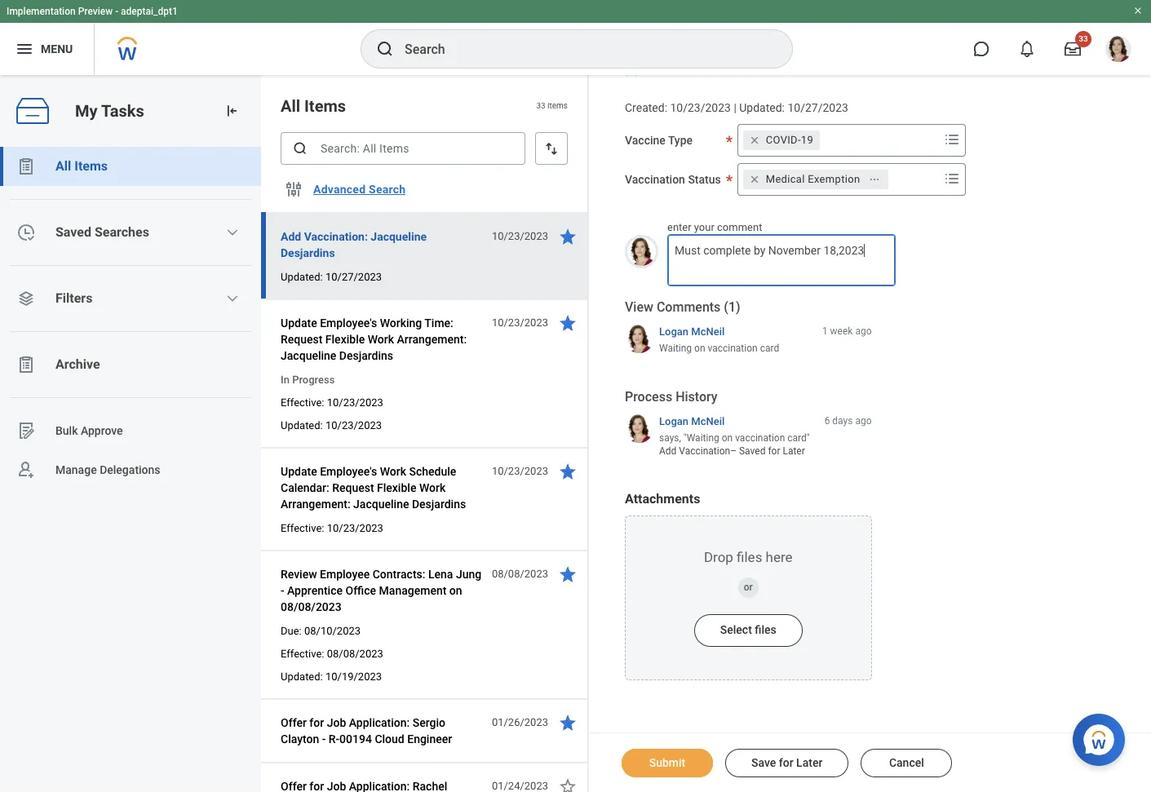 Task type: locate. For each thing, give the bounding box(es) containing it.
vaccination inside the says, "waiting on vaccination card" add vaccination – saved for later
[[735, 433, 785, 444]]

1 vertical spatial employee's
[[320, 465, 377, 478]]

1 vertical spatial search image
[[292, 140, 308, 157]]

desjardins down vaccination:
[[281, 246, 335, 259]]

update inside update employee's work schedule calendar: request flexible work arrangement: jacqueline desjardins
[[281, 465, 317, 478]]

1 vertical spatial flexible
[[377, 481, 416, 494]]

jung
[[456, 568, 482, 581]]

desjardins inside update employee's work schedule calendar: request flexible work arrangement: jacqueline desjardins
[[412, 498, 466, 511]]

jacqueline up in progress
[[281, 349, 336, 362]]

employee's inside update employee's working time: request flexible work arrangement: jacqueline desjardins
[[320, 317, 377, 330]]

ago for process history
[[855, 415, 872, 426]]

mcneil up "waiting
[[691, 415, 725, 427]]

2 logan mcneil from the top
[[659, 415, 725, 427]]

ago right days
[[855, 415, 872, 426]]

clock check image
[[16, 223, 36, 242]]

effective: 10/23/2023 up employee
[[281, 522, 383, 534]]

1 vertical spatial 10/27/2023
[[326, 271, 382, 283]]

0 vertical spatial 33
[[1079, 34, 1088, 43]]

employee's up calendar:
[[320, 465, 377, 478]]

add
[[281, 230, 301, 243], [659, 446, 677, 457]]

rename image
[[16, 421, 36, 441]]

employee's inside update employee's work schedule calendar: request flexible work arrangement: jacqueline desjardins
[[320, 465, 377, 478]]

2 horizontal spatial on
[[722, 433, 733, 444]]

all inside item list element
[[281, 96, 300, 116]]

effective: for review employee contracts: lena jung - apprentice office management on 08/08/2023
[[281, 648, 324, 660]]

desjardins down "schedule"
[[412, 498, 466, 511]]

0 vertical spatial ago
[[855, 325, 872, 337]]

- right preview
[[115, 6, 118, 17]]

manage delegations link
[[0, 450, 261, 490]]

2 horizontal spatial desjardins
[[412, 498, 466, 511]]

1 logan mcneil button from the top
[[659, 324, 725, 339]]

1 vertical spatial effective:
[[281, 522, 324, 534]]

list
[[0, 147, 261, 490]]

offer for job application: sergio clayton ‎- r-00194 cloud engineer button
[[281, 713, 483, 749]]

my tasks element
[[0, 75, 261, 792]]

2 prompts image from the top
[[942, 169, 962, 188]]

1 effective: from the top
[[281, 397, 324, 409]]

logan mcneil inside process history region
[[659, 415, 725, 427]]

33 left items
[[536, 101, 546, 110]]

0 vertical spatial all items
[[281, 96, 346, 116]]

inbox large image
[[1065, 41, 1081, 57]]

1 horizontal spatial 33
[[1079, 34, 1088, 43]]

jacqueline inside update employee's work schedule calendar: request flexible work arrangement: jacqueline desjardins
[[353, 498, 409, 511]]

updated: right the |
[[740, 101, 785, 114]]

ago right week
[[855, 325, 872, 337]]

covid-19 element
[[766, 133, 814, 147]]

later right save
[[796, 756, 823, 769]]

0 vertical spatial desjardins
[[281, 246, 335, 259]]

employee's down updated: 10/27/2023
[[320, 317, 377, 330]]

1 horizontal spatial arrangement:
[[397, 333, 467, 346]]

updated: down vaccination:
[[281, 271, 323, 283]]

work inside update employee's working time: request flexible work arrangement: jacqueline desjardins
[[368, 333, 394, 346]]

0 vertical spatial employee's
[[320, 317, 377, 330]]

created:
[[625, 101, 668, 114]]

select files button
[[694, 615, 803, 647]]

star image
[[558, 565, 578, 584], [558, 777, 578, 792]]

Search: All Items text field
[[281, 132, 525, 165]]

2 ago from the top
[[855, 415, 872, 426]]

later down the card"
[[783, 446, 805, 457]]

for inside the says, "waiting on vaccination card" add vaccination – saved for later
[[768, 446, 780, 457]]

search image
[[375, 39, 395, 59], [292, 140, 308, 157]]

(1)
[[724, 300, 741, 315]]

1 horizontal spatial add
[[659, 446, 677, 457]]

ago inside process history region
[[855, 415, 872, 426]]

logan mcneil up waiting at top right
[[659, 325, 725, 337]]

close environment banner image
[[1133, 6, 1143, 16]]

updated: down in progress
[[281, 419, 323, 432]]

- inside menu banner
[[115, 6, 118, 17]]

0 vertical spatial items
[[304, 96, 346, 116]]

0 vertical spatial on
[[694, 343, 705, 354]]

logan mcneil
[[659, 325, 725, 337], [659, 415, 725, 427]]

1 vertical spatial on
[[722, 433, 733, 444]]

10/27/2023 down add vaccination: jacqueline desjardins at the left of page
[[326, 271, 382, 283]]

- inside the review employee contracts: lena jung - apprentice office management on 08/08/2023
[[281, 584, 284, 597]]

logan mcneil button for comments
[[659, 324, 725, 339]]

vaccine
[[625, 134, 666, 147]]

1 vertical spatial all items
[[55, 158, 108, 174]]

1 vertical spatial desjardins
[[339, 349, 393, 362]]

1 horizontal spatial desjardins
[[339, 349, 393, 362]]

apprentice
[[287, 584, 343, 597]]

1 horizontal spatial -
[[281, 584, 284, 597]]

arrangement:
[[397, 333, 467, 346], [281, 498, 351, 511]]

select files
[[720, 624, 777, 637]]

employee's for request
[[320, 465, 377, 478]]

all
[[281, 96, 300, 116], [55, 158, 71, 174]]

mcneil up waiting on vaccination card
[[691, 325, 725, 337]]

2 logan from the top
[[659, 415, 689, 427]]

1 vertical spatial star image
[[558, 777, 578, 792]]

vaccination down "waiting
[[679, 446, 730, 457]]

2 vertical spatial work
[[419, 481, 446, 494]]

0 horizontal spatial saved
[[55, 224, 91, 240]]

for up ‎-
[[310, 716, 324, 729]]

all items button
[[0, 147, 261, 186]]

later
[[783, 446, 805, 457], [796, 756, 823, 769]]

0 vertical spatial -
[[115, 6, 118, 17]]

enter your comment
[[667, 221, 762, 233]]

0 vertical spatial logan
[[659, 325, 689, 337]]

add vaccination: jacqueline desjardins
[[281, 230, 427, 259]]

1 vertical spatial 08/08/2023
[[281, 601, 342, 614]]

effective: 08/08/2023
[[281, 648, 383, 660]]

work left "schedule"
[[380, 465, 406, 478]]

1 prompts image from the top
[[942, 130, 962, 149]]

process
[[625, 389, 673, 405]]

for right the –
[[768, 446, 780, 457]]

update down updated: 10/27/2023
[[281, 317, 317, 330]]

1 vertical spatial vaccination
[[735, 433, 785, 444]]

0 vertical spatial request
[[281, 333, 323, 346]]

arrangement: inside update employee's work schedule calendar: request flexible work arrangement: jacqueline desjardins
[[281, 498, 351, 511]]

1 vertical spatial logan mcneil button
[[659, 414, 725, 428]]

arrangement: down time:
[[397, 333, 467, 346]]

mcneil
[[691, 325, 725, 337], [691, 415, 725, 427]]

0 horizontal spatial request
[[281, 333, 323, 346]]

due:
[[281, 625, 302, 637]]

employee's for flexible
[[320, 317, 377, 330]]

0 vertical spatial vaccination
[[708, 343, 758, 354]]

updated:
[[740, 101, 785, 114], [281, 271, 323, 283], [281, 419, 323, 432], [281, 671, 323, 683]]

for right save
[[779, 756, 794, 769]]

33 for 33 items
[[536, 101, 546, 110]]

0 vertical spatial later
[[783, 446, 805, 457]]

saved right clock check icon
[[55, 224, 91, 240]]

1 horizontal spatial all
[[281, 96, 300, 116]]

0 vertical spatial star image
[[558, 565, 578, 584]]

0 vertical spatial mcneil
[[691, 325, 725, 337]]

on right waiting at top right
[[694, 343, 705, 354]]

desjardins down working
[[339, 349, 393, 362]]

0 vertical spatial saved
[[55, 224, 91, 240]]

update inside update employee's working time: request flexible work arrangement: jacqueline desjardins
[[281, 317, 317, 330]]

logan
[[659, 325, 689, 337], [659, 415, 689, 427]]

0 vertical spatial arrangement:
[[397, 333, 467, 346]]

1 vertical spatial all
[[55, 158, 71, 174]]

2 effective: from the top
[[281, 522, 324, 534]]

0 horizontal spatial arrangement:
[[281, 498, 351, 511]]

1 ago from the top
[[855, 325, 872, 337]]

0 horizontal spatial 33
[[536, 101, 546, 110]]

3 effective: from the top
[[281, 648, 324, 660]]

flexible inside update employee's work schedule calendar: request flexible work arrangement: jacqueline desjardins
[[377, 481, 416, 494]]

transformation import image
[[224, 103, 240, 119]]

update
[[281, 317, 317, 330], [281, 465, 317, 478]]

updated: for updated: 10/23/2023
[[281, 419, 323, 432]]

files
[[755, 624, 777, 637]]

view comments (1)
[[625, 300, 741, 315]]

profile logan mcneil image
[[1106, 36, 1132, 65]]

1 vertical spatial vaccination
[[679, 446, 730, 457]]

6
[[825, 415, 830, 426]]

items inside button
[[74, 158, 108, 174]]

1 vertical spatial -
[[281, 584, 284, 597]]

vaccination left card
[[708, 343, 758, 354]]

attachments
[[625, 491, 700, 507]]

update for update employee's working time: request flexible work arrangement: jacqueline desjardins
[[281, 317, 317, 330]]

08/08/2023
[[492, 568, 548, 580], [281, 601, 342, 614], [327, 648, 383, 660]]

chevron down image
[[226, 226, 239, 239]]

2 logan mcneil button from the top
[[659, 414, 725, 428]]

2 vertical spatial on
[[449, 584, 462, 597]]

saved inside the says, "waiting on vaccination card" add vaccination – saved for later
[[739, 446, 766, 457]]

logan mcneil button up waiting at top right
[[659, 324, 725, 339]]

08/08/2023 right jung
[[492, 568, 548, 580]]

covid-
[[766, 134, 801, 146]]

0 horizontal spatial flexible
[[325, 333, 365, 346]]

logan up 'says,'
[[659, 415, 689, 427]]

08/08/2023 up 10/19/2023
[[327, 648, 383, 660]]

request
[[281, 333, 323, 346], [332, 481, 374, 494]]

effective: down in progress
[[281, 397, 324, 409]]

1 employee's from the top
[[320, 317, 377, 330]]

updated: for updated: 10/27/2023
[[281, 271, 323, 283]]

10/23/2023
[[670, 101, 731, 114], [492, 230, 548, 242], [492, 317, 548, 329], [327, 397, 383, 409], [326, 419, 382, 432], [492, 465, 548, 477], [327, 522, 383, 534]]

1 vertical spatial arrangement:
[[281, 498, 351, 511]]

logan mcneil button up "waiting
[[659, 414, 725, 428]]

manage delegations
[[55, 463, 160, 476]]

08/08/2023 down apprentice
[[281, 601, 342, 614]]

0 vertical spatial effective: 10/23/2023
[[281, 397, 383, 409]]

2 employee's from the top
[[320, 465, 377, 478]]

0 vertical spatial search image
[[375, 39, 395, 59]]

advanced
[[313, 183, 366, 196]]

update for update employee's work schedule calendar: request flexible work arrangement: jacqueline desjardins
[[281, 465, 317, 478]]

1 vertical spatial update
[[281, 465, 317, 478]]

logan mcneil button for history
[[659, 414, 725, 428]]

vaccination inside the says, "waiting on vaccination card" add vaccination – saved for later
[[679, 446, 730, 457]]

1 horizontal spatial all items
[[281, 96, 346, 116]]

x small image
[[746, 171, 763, 187]]

mcneil inside process history region
[[691, 415, 725, 427]]

flexible up progress
[[325, 333, 365, 346]]

jacqueline down search in the top left of the page
[[371, 230, 427, 243]]

- down review on the left of page
[[281, 584, 284, 597]]

desjardins
[[281, 246, 335, 259], [339, 349, 393, 362], [412, 498, 466, 511]]

0 vertical spatial 10/27/2023
[[788, 101, 849, 114]]

attachments region
[[625, 491, 872, 681]]

effective: 10/23/2023
[[281, 397, 383, 409], [281, 522, 383, 534]]

star image
[[622, 58, 641, 78], [558, 227, 578, 246], [558, 313, 578, 333], [558, 462, 578, 481], [558, 713, 578, 733]]

employee's photo (logan mcneil) image
[[625, 235, 659, 268]]

-
[[115, 6, 118, 17], [281, 584, 284, 597]]

update up calendar:
[[281, 465, 317, 478]]

saved right the –
[[739, 446, 766, 457]]

0 horizontal spatial all
[[55, 158, 71, 174]]

effective: down due:
[[281, 648, 324, 660]]

0 vertical spatial flexible
[[325, 333, 365, 346]]

1 vertical spatial add
[[659, 446, 677, 457]]

flexible
[[325, 333, 365, 346], [377, 481, 416, 494]]

all right the "transformation import" "image" at the top left of page
[[281, 96, 300, 116]]

all right clipboard icon
[[55, 158, 71, 174]]

1 vertical spatial mcneil
[[691, 415, 725, 427]]

2 vertical spatial jacqueline
[[353, 498, 409, 511]]

1 vertical spatial effective: 10/23/2023
[[281, 522, 383, 534]]

33 inside button
[[1079, 34, 1088, 43]]

submit button
[[622, 749, 713, 778]]

1 horizontal spatial request
[[332, 481, 374, 494]]

calendar:
[[281, 481, 329, 494]]

33 left profile logan mcneil "icon"
[[1079, 34, 1088, 43]]

card
[[760, 343, 779, 354]]

request inside update employee's work schedule calendar: request flexible work arrangement: jacqueline desjardins
[[332, 481, 374, 494]]

update employee's working time: request flexible work arrangement: jacqueline desjardins
[[281, 317, 467, 362]]

1 vertical spatial jacqueline
[[281, 349, 336, 362]]

0 vertical spatial logan mcneil
[[659, 325, 725, 337]]

1 logan from the top
[[659, 325, 689, 337]]

1 horizontal spatial items
[[304, 96, 346, 116]]

mcneil for history
[[691, 415, 725, 427]]

1 vertical spatial for
[[310, 716, 324, 729]]

enter your comment text field
[[667, 234, 896, 287]]

vaccination down vaccine type
[[625, 173, 685, 186]]

add left vaccination:
[[281, 230, 301, 243]]

progress
[[292, 374, 335, 386]]

work down working
[[368, 333, 394, 346]]

2 update from the top
[[281, 465, 317, 478]]

work
[[368, 333, 394, 346], [380, 465, 406, 478], [419, 481, 446, 494]]

sergio
[[413, 716, 446, 729]]

all inside button
[[55, 158, 71, 174]]

0 horizontal spatial desjardins
[[281, 246, 335, 259]]

0 vertical spatial add
[[281, 230, 301, 243]]

flexible down "schedule"
[[377, 481, 416, 494]]

arrangement: down calendar:
[[281, 498, 351, 511]]

1 effective: 10/23/2023 from the top
[[281, 397, 383, 409]]

later inside button
[[796, 756, 823, 769]]

says, "waiting on vaccination card" add vaccination – saved for later
[[659, 433, 810, 457]]

1 vertical spatial 33
[[536, 101, 546, 110]]

1 horizontal spatial saved
[[739, 446, 766, 457]]

1 mcneil from the top
[[691, 325, 725, 337]]

ago
[[855, 325, 872, 337], [855, 415, 872, 426]]

logan for comments
[[659, 325, 689, 337]]

logan mcneil for history
[[659, 415, 725, 427]]

1 vertical spatial logan
[[659, 415, 689, 427]]

2 vertical spatial for
[[779, 756, 794, 769]]

work down "schedule"
[[419, 481, 446, 494]]

2 vertical spatial effective:
[[281, 648, 324, 660]]

0 horizontal spatial items
[[74, 158, 108, 174]]

1 vertical spatial items
[[74, 158, 108, 174]]

request right calendar:
[[332, 481, 374, 494]]

1 vertical spatial saved
[[739, 446, 766, 457]]

covid-19
[[766, 134, 814, 146]]

1 vertical spatial logan mcneil
[[659, 415, 725, 427]]

0 vertical spatial logan mcneil button
[[659, 324, 725, 339]]

request up in progress
[[281, 333, 323, 346]]

33 inside item list element
[[536, 101, 546, 110]]

employee's
[[320, 317, 377, 330], [320, 465, 377, 478]]

bulk approve link
[[0, 411, 261, 450]]

0 vertical spatial effective:
[[281, 397, 324, 409]]

justify image
[[15, 39, 34, 59]]

0 vertical spatial all
[[281, 96, 300, 116]]

add inside add vaccination: jacqueline desjardins
[[281, 230, 301, 243]]

0 horizontal spatial add
[[281, 230, 301, 243]]

0 vertical spatial prompts image
[[942, 130, 962, 149]]

for inside button
[[779, 756, 794, 769]]

updated: 10/19/2023
[[281, 671, 382, 683]]

effective: 10/23/2023 up updated: 10/23/2023
[[281, 397, 383, 409]]

1 vertical spatial later
[[796, 756, 823, 769]]

list containing all items
[[0, 147, 261, 490]]

1 vertical spatial request
[[332, 481, 374, 494]]

0 vertical spatial jacqueline
[[371, 230, 427, 243]]

0 vertical spatial update
[[281, 317, 317, 330]]

1 logan mcneil from the top
[[659, 325, 725, 337]]

type
[[668, 134, 693, 147]]

on
[[694, 343, 705, 354], [722, 433, 733, 444], [449, 584, 462, 597]]

add down 'says,'
[[659, 446, 677, 457]]

star image for add vaccination: jacqueline desjardins
[[558, 227, 578, 246]]

update employee's working time: request flexible work arrangement: jacqueline desjardins button
[[281, 313, 483, 366]]

effective: down calendar:
[[281, 522, 324, 534]]

review
[[281, 568, 317, 581]]

logan inside process history region
[[659, 415, 689, 427]]

updated: down effective: 08/08/2023
[[281, 671, 323, 683]]

prompts image for vaccination status
[[942, 169, 962, 188]]

all items
[[281, 96, 346, 116], [55, 158, 108, 174]]

star image for update employee's work schedule calendar: request flexible work arrangement: jacqueline desjardins
[[558, 462, 578, 481]]

2 mcneil from the top
[[691, 415, 725, 427]]

vaccination up the –
[[735, 433, 785, 444]]

1 vertical spatial ago
[[855, 415, 872, 426]]

1 horizontal spatial search image
[[375, 39, 395, 59]]

medical exemption
[[766, 173, 860, 185]]

2 vertical spatial desjardins
[[412, 498, 466, 511]]

0 horizontal spatial all items
[[55, 158, 108, 174]]

on up the –
[[722, 433, 733, 444]]

my
[[75, 101, 98, 120]]

logan mcneil button
[[659, 324, 725, 339], [659, 414, 725, 428]]

saved inside saved searches dropdown button
[[55, 224, 91, 240]]

0 vertical spatial work
[[368, 333, 394, 346]]

jacqueline
[[371, 230, 427, 243], [281, 349, 336, 362], [353, 498, 409, 511]]

for inside offer for job application: sergio clayton ‎- r-00194 cloud engineer
[[310, 716, 324, 729]]

on down jung
[[449, 584, 462, 597]]

logan mcneil up "waiting
[[659, 415, 725, 427]]

1 horizontal spatial flexible
[[377, 481, 416, 494]]

0 horizontal spatial on
[[449, 584, 462, 597]]

prompts image
[[942, 130, 962, 149], [942, 169, 962, 188]]

10/27/2023 up 19
[[788, 101, 849, 114]]

0 horizontal spatial 10/27/2023
[[326, 271, 382, 283]]

logan mcneil button inside process history region
[[659, 414, 725, 428]]

10/27/2023
[[788, 101, 849, 114], [326, 271, 382, 283]]

logan up waiting at top right
[[659, 325, 689, 337]]

1 vertical spatial prompts image
[[942, 169, 962, 188]]

jacqueline down "schedule"
[[353, 498, 409, 511]]

1 update from the top
[[281, 317, 317, 330]]

0 vertical spatial for
[[768, 446, 780, 457]]

for for offer for job application: sergio clayton ‎- r-00194 cloud engineer
[[310, 716, 324, 729]]



Task type: vqa. For each thing, say whether or not it's contained in the screenshot.
'for' for Offer for Job Application: Sergio Clayton ‎- R-00194 Cloud Engineer
yes



Task type: describe. For each thing, give the bounding box(es) containing it.
adeptai_dpt1
[[121, 6, 178, 17]]

implementation preview -   adeptai_dpt1
[[7, 6, 178, 17]]

desjardins inside update employee's working time: request flexible work arrangement: jacqueline desjardins
[[339, 349, 393, 362]]

1 week ago
[[822, 325, 872, 337]]

updated: for updated: 10/19/2023
[[281, 671, 323, 683]]

items inside item list element
[[304, 96, 346, 116]]

submit
[[649, 756, 686, 769]]

preview
[[78, 6, 113, 17]]

cloud
[[375, 733, 405, 746]]

33 for 33
[[1079, 34, 1088, 43]]

10/27/2023 inside item list element
[[326, 271, 382, 283]]

mcneil for comments
[[691, 325, 725, 337]]

medical
[[766, 173, 805, 185]]

working
[[380, 317, 422, 330]]

office
[[346, 584, 376, 597]]

33 items
[[536, 101, 568, 110]]

in
[[281, 374, 290, 386]]

request inside update employee's working time: request flexible work arrangement: jacqueline desjardins
[[281, 333, 323, 346]]

job
[[327, 716, 346, 729]]

chevron down image
[[226, 292, 239, 305]]

in progress
[[281, 374, 335, 386]]

jacqueline inside add vaccination: jacqueline desjardins
[[371, 230, 427, 243]]

save for later
[[752, 756, 823, 769]]

process history region
[[625, 389, 872, 464]]

update employee's work schedule calendar: request flexible work arrangement: jacqueline desjardins button
[[281, 462, 483, 514]]

menu banner
[[0, 0, 1151, 75]]

employee
[[320, 568, 370, 581]]

08/10/2023
[[304, 625, 361, 637]]

archive button
[[0, 345, 261, 384]]

configure image
[[284, 180, 304, 199]]

contracts:
[[373, 568, 426, 581]]

x small image
[[746, 132, 763, 148]]

1 horizontal spatial 10/27/2023
[[788, 101, 849, 114]]

due: 08/10/2023
[[281, 625, 361, 637]]

1 horizontal spatial on
[[694, 343, 705, 354]]

medical exemption element
[[766, 172, 860, 187]]

my tasks
[[75, 101, 144, 120]]

filters button
[[0, 279, 261, 318]]

card"
[[788, 433, 810, 444]]

clipboard image
[[16, 157, 36, 176]]

logan for history
[[659, 415, 689, 427]]

save
[[752, 756, 776, 769]]

for for save for later
[[779, 756, 794, 769]]

delegations
[[100, 463, 160, 476]]

33 button
[[1055, 31, 1092, 67]]

star image for update employee's working time: request flexible work arrangement: jacqueline desjardins
[[558, 313, 578, 333]]

advanced search button
[[307, 173, 412, 206]]

select
[[720, 624, 752, 637]]

19
[[801, 134, 814, 146]]

status
[[688, 173, 721, 186]]

menu
[[41, 42, 73, 55]]

r-
[[329, 733, 340, 746]]

created: 10/23/2023 | updated: 10/27/2023
[[625, 101, 849, 114]]

approve
[[81, 424, 123, 437]]

logan mcneil for comments
[[659, 325, 725, 337]]

notifications large image
[[1019, 41, 1035, 57]]

management
[[379, 584, 447, 597]]

related actions image
[[869, 173, 881, 185]]

0 horizontal spatial search image
[[292, 140, 308, 157]]

week
[[830, 325, 853, 337]]

all items inside item list element
[[281, 96, 346, 116]]

01/26/2023
[[492, 716, 548, 729]]

fullscreen image
[[710, 58, 729, 78]]

days
[[833, 415, 853, 426]]

clipboard image
[[16, 355, 36, 375]]

offer for job application: sergio clayton ‎- r-00194 cloud engineer
[[281, 716, 452, 746]]

enter
[[667, 221, 692, 233]]

0 vertical spatial 08/08/2023
[[492, 568, 548, 580]]

your
[[694, 221, 715, 233]]

medical exemption, press delete to clear value. option
[[743, 170, 889, 189]]

10/19/2023
[[326, 671, 382, 683]]

covid-19, press delete to clear value. option
[[743, 130, 820, 150]]

arrangement: inside update employee's working time: request flexible work arrangement: jacqueline desjardins
[[397, 333, 467, 346]]

comments
[[657, 300, 721, 315]]

schedule
[[409, 465, 456, 478]]

comment
[[717, 221, 762, 233]]

0 vertical spatial vaccination
[[625, 173, 685, 186]]

later inside the says, "waiting on vaccination card" add vaccination – saved for later
[[783, 446, 805, 457]]

history
[[676, 389, 718, 405]]

updated: 10/23/2023
[[281, 419, 382, 432]]

time:
[[425, 317, 454, 330]]

cancel
[[889, 756, 924, 769]]

"waiting
[[684, 433, 719, 444]]

waiting on vaccination card
[[659, 343, 779, 354]]

on inside the says, "waiting on vaccination card" add vaccination – saved for later
[[722, 433, 733, 444]]

filters
[[55, 290, 93, 306]]

2 effective: 10/23/2023 from the top
[[281, 522, 383, 534]]

says,
[[659, 433, 681, 444]]

updated: 10/27/2023
[[281, 271, 382, 283]]

implementation
[[7, 6, 76, 17]]

prompts image for vaccine type
[[942, 130, 962, 149]]

user plus image
[[16, 460, 36, 480]]

08/08/2023 inside the review employee contracts: lena jung - apprentice office management on 08/08/2023
[[281, 601, 342, 614]]

vaccination:
[[304, 230, 368, 243]]

ago for view comments (1)
[[855, 325, 872, 337]]

sort image
[[543, 140, 560, 157]]

Search Workday  search field
[[405, 31, 759, 67]]

search
[[369, 183, 406, 196]]

exemption
[[808, 173, 860, 185]]

flexible inside update employee's working time: request flexible work arrangement: jacqueline desjardins
[[325, 333, 365, 346]]

items
[[548, 101, 568, 110]]

on inside the review employee contracts: lena jung - apprentice office management on 08/08/2023
[[449, 584, 462, 597]]

00194
[[340, 733, 372, 746]]

bulk
[[55, 424, 78, 437]]

menu button
[[0, 23, 94, 75]]

1 star image from the top
[[558, 565, 578, 584]]

item list element
[[261, 75, 589, 792]]

bulk approve
[[55, 424, 123, 437]]

lena
[[428, 568, 453, 581]]

1 vertical spatial work
[[380, 465, 406, 478]]

process history
[[625, 389, 718, 405]]

view
[[625, 300, 654, 315]]

jacqueline inside update employee's working time: request flexible work arrangement: jacqueline desjardins
[[281, 349, 336, 362]]

cancel button
[[861, 749, 953, 778]]

desjardins inside add vaccination: jacqueline desjardins
[[281, 246, 335, 259]]

save for later button
[[725, 749, 849, 778]]

advanced search
[[313, 183, 406, 196]]

|
[[734, 101, 737, 114]]

add vaccination: jacqueline desjardins button
[[281, 227, 483, 263]]

gear image
[[676, 60, 692, 76]]

1
[[822, 325, 828, 337]]

saved searches
[[55, 224, 149, 240]]

or
[[744, 582, 753, 593]]

–
[[730, 446, 737, 457]]

2 vertical spatial 08/08/2023
[[327, 648, 383, 660]]

perspective image
[[16, 289, 36, 308]]

add inside the says, "waiting on vaccination card" add vaccination – saved for later
[[659, 446, 677, 457]]

waiting
[[659, 343, 692, 354]]

effective: for update employee's working time: request flexible work arrangement: jacqueline desjardins
[[281, 397, 324, 409]]

2 star image from the top
[[558, 777, 578, 792]]

action bar region
[[589, 733, 1151, 792]]

update employee's work schedule calendar: request flexible work arrangement: jacqueline desjardins
[[281, 465, 466, 511]]

review employee contracts: lena jung - apprentice office management on 08/08/2023 button
[[281, 565, 483, 617]]

all items inside button
[[55, 158, 108, 174]]

manage
[[55, 463, 97, 476]]



